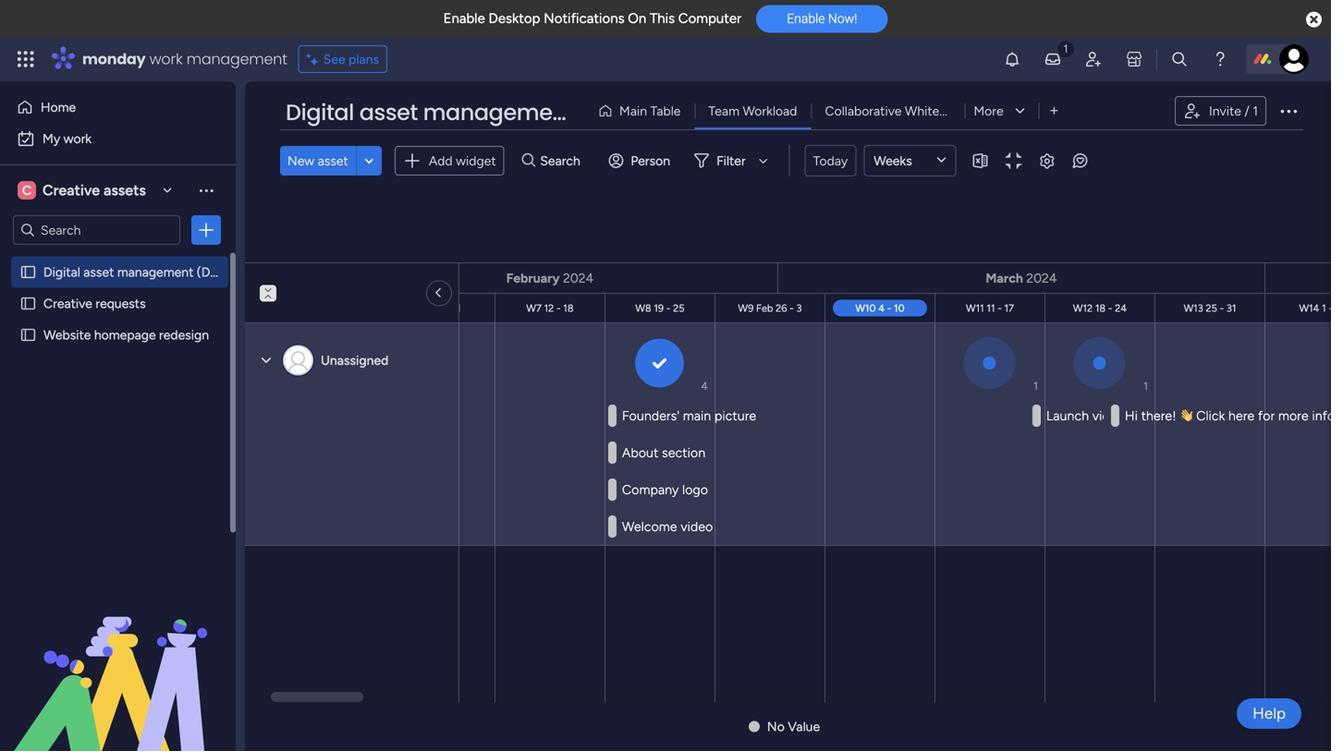 Task type: describe. For each thing, give the bounding box(es) containing it.
- for w4   22 - 28
[[227, 302, 231, 315]]

widget
[[456, 153, 496, 169]]

w10
[[856, 302, 876, 315]]

invite / 1 button
[[1175, 96, 1267, 126]]

enable desktop notifications on this computer
[[444, 10, 742, 27]]

more
[[974, 103, 1004, 119]]

desktop
[[489, 10, 541, 27]]

angle down image
[[365, 154, 374, 168]]

my work
[[43, 131, 92, 147]]

filter button
[[687, 146, 775, 176]]

w13
[[1184, 302, 1204, 315]]

add widget
[[429, 153, 496, 169]]

asset inside list box
[[83, 264, 114, 280]]

- for w8   19 - 25
[[667, 302, 671, 315]]

invite
[[1210, 103, 1242, 119]]

invite members image
[[1085, 50, 1103, 68]]

person button
[[601, 146, 682, 176]]

17
[[1005, 302, 1014, 315]]

2 25 from the left
[[1206, 302, 1218, 315]]

requests
[[96, 296, 146, 312]]

home option
[[11, 92, 225, 122]]

dapulse close image
[[1307, 11, 1322, 30]]

(dam) inside field
[[580, 97, 650, 128]]

2024 for march 2024
[[1027, 271, 1058, 286]]

feb
[[757, 302, 773, 315]]

/
[[1245, 103, 1250, 119]]

w9   feb 26 - 3
[[738, 302, 802, 315]]

22
[[213, 302, 224, 315]]

Search field
[[536, 148, 591, 174]]

v2 search image
[[522, 151, 536, 171]]

w12   18 - 24
[[1074, 302, 1127, 315]]

w7   12 - 18
[[527, 302, 574, 315]]

v2 collapse down image
[[260, 279, 277, 291]]

creative requests
[[43, 296, 146, 312]]

invite / 1
[[1210, 103, 1259, 119]]

update feed image
[[1044, 50, 1063, 68]]

1 vertical spatial 4
[[701, 380, 708, 393]]

w9
[[738, 302, 754, 315]]

john smith image
[[1280, 44, 1309, 74]]

add
[[429, 153, 453, 169]]

w10   4 - 10
[[856, 302, 905, 315]]

w4
[[195, 302, 211, 315]]

home link
[[11, 92, 225, 122]]

monday marketplace image
[[1125, 50, 1144, 68]]

w6   5 - 11
[[419, 302, 461, 315]]

my
[[43, 131, 60, 147]]

home
[[41, 99, 76, 115]]

person
[[631, 153, 671, 169]]

w11   11 - 17
[[966, 302, 1014, 315]]

filter
[[717, 153, 746, 169]]

arrow down image
[[752, 150, 775, 172]]

february 2024
[[506, 271, 594, 286]]

5
[[437, 302, 443, 315]]

website
[[43, 327, 91, 343]]

w14   1 -
[[1300, 302, 1332, 315]]

no
[[767, 719, 785, 735]]

24
[[1115, 302, 1127, 315]]

2 11 from the left
[[987, 302, 996, 315]]

2 18 from the left
[[1096, 302, 1106, 315]]

- for w7   12 - 18
[[557, 302, 561, 315]]

creative assets
[[43, 182, 146, 199]]

w6
[[419, 302, 435, 315]]

1 18 from the left
[[563, 302, 574, 315]]

26
[[776, 302, 787, 315]]

0 horizontal spatial digital
[[43, 264, 80, 280]]

this
[[650, 10, 675, 27]]

march 2024
[[986, 271, 1058, 286]]

enable for enable desktop notifications on this computer
[[444, 10, 485, 27]]

v2 collapse up image
[[260, 292, 277, 304]]

workspace options image
[[197, 181, 215, 200]]

asset inside digital asset management (dam) field
[[359, 97, 418, 128]]

w14
[[1300, 302, 1320, 315]]

weeks
[[874, 153, 913, 169]]

(dam) inside list box
[[197, 264, 235, 280]]

see plans
[[323, 51, 379, 67]]

new
[[288, 153, 315, 169]]

select product image
[[17, 50, 35, 68]]

team workload button
[[695, 96, 811, 126]]

w7
[[527, 302, 542, 315]]

collaborative whiteboard
[[825, 103, 974, 119]]

asset inside new asset button
[[318, 153, 348, 169]]

plans
[[349, 51, 379, 67]]

31
[[1227, 302, 1237, 315]]

whiteboard
[[905, 103, 974, 119]]

main table button
[[591, 96, 695, 126]]

Digital asset management (DAM) field
[[281, 97, 650, 129]]

w8   19 - 25
[[636, 302, 685, 315]]

notifications
[[544, 10, 625, 27]]

collaborative whiteboard button
[[811, 96, 974, 126]]

public board image for website homepage redesign
[[19, 326, 37, 344]]

my work link
[[11, 124, 225, 154]]

- for w11   11 - 17
[[998, 302, 1002, 315]]

more button
[[965, 96, 1039, 126]]

today button
[[805, 145, 857, 177]]

work for my
[[63, 131, 92, 147]]

creative for creative assets
[[43, 182, 100, 199]]

assets
[[104, 182, 146, 199]]

redesign
[[159, 327, 209, 343]]

- for w6   5 - 11
[[446, 302, 450, 315]]



Task type: locate. For each thing, give the bounding box(es) containing it.
0 horizontal spatial enable
[[444, 10, 485, 27]]

2024 up w7   12 - 18
[[563, 271, 594, 286]]

- right 19
[[667, 302, 671, 315]]

team workload
[[709, 103, 798, 119]]

- for w12   18 - 24
[[1109, 302, 1113, 315]]

enable inside enable now! button
[[787, 11, 825, 26]]

1 horizontal spatial 11
[[987, 302, 996, 315]]

asset
[[359, 97, 418, 128], [318, 153, 348, 169], [83, 264, 114, 280]]

1 horizontal spatial 4
[[879, 302, 885, 315]]

digital asset management (dam)
[[286, 97, 650, 128], [43, 264, 235, 280]]

0 horizontal spatial (dam)
[[197, 264, 235, 280]]

new asset button
[[280, 146, 356, 176]]

2 vertical spatial asset
[[83, 264, 114, 280]]

help image
[[1211, 50, 1230, 68]]

- left 31
[[1220, 302, 1225, 315]]

0 horizontal spatial 25
[[673, 302, 685, 315]]

enable now! button
[[757, 5, 888, 33]]

0 horizontal spatial asset
[[83, 264, 114, 280]]

creative
[[43, 182, 100, 199], [43, 296, 92, 312]]

- for w13   25 - 31
[[1220, 302, 1225, 315]]

1 horizontal spatial enable
[[787, 11, 825, 26]]

- right 12
[[557, 302, 561, 315]]

digital asset management (dam) up requests
[[43, 264, 235, 280]]

creative inside workspace selection element
[[43, 182, 100, 199]]

on
[[628, 10, 647, 27]]

today
[[814, 153, 848, 169]]

work right my
[[63, 131, 92, 147]]

0 vertical spatial digital
[[286, 97, 354, 128]]

angle right image
[[437, 285, 441, 302]]

notifications image
[[1003, 50, 1022, 68]]

lottie animation image
[[0, 565, 236, 752]]

5 - from the left
[[790, 302, 794, 315]]

workload
[[743, 103, 798, 119]]

no value
[[767, 719, 820, 735]]

1 image
[[1058, 38, 1075, 59]]

unassigned
[[321, 353, 389, 369]]

see
[[323, 51, 346, 67]]

now!
[[828, 11, 858, 26]]

digital asset management (dam) inside field
[[286, 97, 650, 128]]

18 right 12
[[563, 302, 574, 315]]

9 - from the left
[[1220, 302, 1225, 315]]

1 vertical spatial work
[[63, 131, 92, 147]]

4 - from the left
[[667, 302, 671, 315]]

2 - from the left
[[446, 302, 450, 315]]

1 horizontal spatial work
[[149, 49, 183, 69]]

public board image
[[19, 264, 37, 281], [19, 326, 37, 344]]

Search in workspace field
[[39, 220, 154, 241]]

computer
[[679, 10, 742, 27]]

25 right w13
[[1206, 302, 1218, 315]]

enable
[[444, 10, 485, 27], [787, 11, 825, 26]]

2 horizontal spatial asset
[[359, 97, 418, 128]]

digital up new asset button
[[286, 97, 354, 128]]

homepage
[[94, 327, 156, 343]]

digital asset management (dam) up "add widget"
[[286, 97, 650, 128]]

7 - from the left
[[998, 302, 1002, 315]]

w8
[[636, 302, 652, 315]]

enable left 'now!'
[[787, 11, 825, 26]]

management inside field
[[423, 97, 574, 128]]

18 right the w12
[[1096, 302, 1106, 315]]

1 vertical spatial digital asset management (dam)
[[43, 264, 235, 280]]

3
[[797, 302, 802, 315]]

help
[[1253, 705, 1286, 724]]

1 11 from the left
[[453, 302, 461, 315]]

work
[[149, 49, 183, 69], [63, 131, 92, 147]]

asset right new
[[318, 153, 348, 169]]

2 2024 from the left
[[1027, 271, 1058, 286]]

1 2024 from the left
[[563, 271, 594, 286]]

c
[[22, 183, 31, 198]]

enable for enable now!
[[787, 11, 825, 26]]

enable now!
[[787, 11, 858, 26]]

work inside my work option
[[63, 131, 92, 147]]

workspace selection element
[[18, 179, 149, 202]]

- left 24
[[1109, 302, 1113, 315]]

0 vertical spatial digital asset management (dam)
[[286, 97, 650, 128]]

- left "10"
[[888, 302, 892, 315]]

management inside list box
[[117, 264, 194, 280]]

march
[[986, 271, 1024, 286]]

public board image down public board icon
[[19, 326, 37, 344]]

0 horizontal spatial work
[[63, 131, 92, 147]]

see plans button
[[298, 45, 388, 73]]

1 - from the left
[[227, 302, 231, 315]]

18
[[563, 302, 574, 315], [1096, 302, 1106, 315]]

1 vertical spatial creative
[[43, 296, 92, 312]]

- for w14   1 -
[[1329, 302, 1332, 315]]

2024 right march
[[1027, 271, 1058, 286]]

0 vertical spatial asset
[[359, 97, 418, 128]]

0 vertical spatial public board image
[[19, 264, 37, 281]]

- left 3
[[790, 302, 794, 315]]

0 horizontal spatial digital asset management (dam)
[[43, 264, 235, 280]]

- right 5 on the left top of the page
[[446, 302, 450, 315]]

1
[[1253, 103, 1259, 119], [1323, 302, 1327, 315], [1034, 380, 1039, 393], [1144, 380, 1149, 393]]

1 horizontal spatial 2024
[[1027, 271, 1058, 286]]

asset up angle down image
[[359, 97, 418, 128]]

2 enable from the left
[[787, 11, 825, 26]]

public board image up public board icon
[[19, 264, 37, 281]]

add widget button
[[395, 146, 505, 175]]

table
[[651, 103, 681, 119]]

1 horizontal spatial 18
[[1096, 302, 1106, 315]]

0 vertical spatial (dam)
[[580, 97, 650, 128]]

team
[[709, 103, 740, 119]]

1 vertical spatial asset
[[318, 153, 348, 169]]

3 - from the left
[[557, 302, 561, 315]]

my work option
[[11, 124, 225, 154]]

(dam) up 22
[[197, 264, 235, 280]]

11 right w11
[[987, 302, 996, 315]]

19
[[654, 302, 664, 315]]

1 inside button
[[1253, 103, 1259, 119]]

work right monday
[[149, 49, 183, 69]]

creative up the website
[[43, 296, 92, 312]]

0 vertical spatial work
[[149, 49, 183, 69]]

- right w14
[[1329, 302, 1332, 315]]

search everything image
[[1171, 50, 1189, 68]]

0 horizontal spatial 11
[[453, 302, 461, 315]]

1 public board image from the top
[[19, 264, 37, 281]]

value
[[788, 719, 820, 735]]

0 vertical spatial 4
[[879, 302, 885, 315]]

new asset
[[288, 153, 348, 169]]

work for monday
[[149, 49, 183, 69]]

asset up creative requests
[[83, 264, 114, 280]]

- for w10   4 - 10
[[888, 302, 892, 315]]

25 right 19
[[673, 302, 685, 315]]

digital inside field
[[286, 97, 354, 128]]

lottie animation element
[[0, 565, 236, 752]]

6 - from the left
[[888, 302, 892, 315]]

help button
[[1238, 699, 1302, 730]]

1 horizontal spatial digital asset management (dam)
[[286, 97, 650, 128]]

creative inside list box
[[43, 296, 92, 312]]

4
[[879, 302, 885, 315], [701, 380, 708, 393]]

creative for creative requests
[[43, 296, 92, 312]]

- left '17'
[[998, 302, 1002, 315]]

monday
[[82, 49, 146, 69]]

digital up creative requests
[[43, 264, 80, 280]]

workspace image
[[18, 180, 36, 201]]

2024 for february 2024
[[563, 271, 594, 286]]

public board image
[[19, 295, 37, 313]]

1 25 from the left
[[673, 302, 685, 315]]

(dam) left table
[[580, 97, 650, 128]]

1 horizontal spatial asset
[[318, 153, 348, 169]]

11
[[453, 302, 461, 315], [987, 302, 996, 315]]

25
[[673, 302, 685, 315], [1206, 302, 1218, 315]]

28
[[234, 302, 246, 315]]

(dam)
[[580, 97, 650, 128], [197, 264, 235, 280]]

w13   25 - 31
[[1184, 302, 1237, 315]]

10
[[894, 302, 905, 315]]

10 - from the left
[[1329, 302, 1332, 315]]

collaborative
[[825, 103, 902, 119]]

1 horizontal spatial (dam)
[[580, 97, 650, 128]]

creative right c
[[43, 182, 100, 199]]

w12
[[1074, 302, 1093, 315]]

- right 22
[[227, 302, 231, 315]]

main table
[[620, 103, 681, 119]]

0 horizontal spatial 2024
[[563, 271, 594, 286]]

2 public board image from the top
[[19, 326, 37, 344]]

8 - from the left
[[1109, 302, 1113, 315]]

1 horizontal spatial 25
[[1206, 302, 1218, 315]]

2024
[[563, 271, 594, 286], [1027, 271, 1058, 286]]

monday work management
[[82, 49, 287, 69]]

0 vertical spatial management
[[187, 49, 287, 69]]

add view image
[[1051, 104, 1058, 118]]

2 vertical spatial management
[[117, 264, 194, 280]]

w11
[[966, 302, 985, 315]]

1 vertical spatial (dam)
[[197, 264, 235, 280]]

0 horizontal spatial 18
[[563, 302, 574, 315]]

main
[[620, 103, 647, 119]]

1 enable from the left
[[444, 10, 485, 27]]

v2 v sign image
[[653, 356, 667, 376]]

1 vertical spatial management
[[423, 97, 574, 128]]

management
[[187, 49, 287, 69], [423, 97, 574, 128], [117, 264, 194, 280]]

1 vertical spatial public board image
[[19, 326, 37, 344]]

options image
[[197, 221, 215, 240]]

options image
[[1278, 100, 1300, 122]]

website homepage redesign
[[43, 327, 209, 343]]

12
[[544, 302, 554, 315]]

list box
[[0, 253, 236, 601]]

february
[[506, 271, 560, 286]]

0 horizontal spatial 4
[[701, 380, 708, 393]]

0 vertical spatial creative
[[43, 182, 100, 199]]

1 vertical spatial digital
[[43, 264, 80, 280]]

enable left desktop
[[444, 10, 485, 27]]

list box containing digital asset management (dam)
[[0, 253, 236, 601]]

public board image for digital asset management (dam)
[[19, 264, 37, 281]]

1 horizontal spatial digital
[[286, 97, 354, 128]]

option
[[0, 256, 236, 259]]

11 right 5 on the left top of the page
[[453, 302, 461, 315]]

-
[[227, 302, 231, 315], [446, 302, 450, 315], [557, 302, 561, 315], [667, 302, 671, 315], [790, 302, 794, 315], [888, 302, 892, 315], [998, 302, 1002, 315], [1109, 302, 1113, 315], [1220, 302, 1225, 315], [1329, 302, 1332, 315]]



Task type: vqa. For each thing, say whether or not it's contained in the screenshot.
of
no



